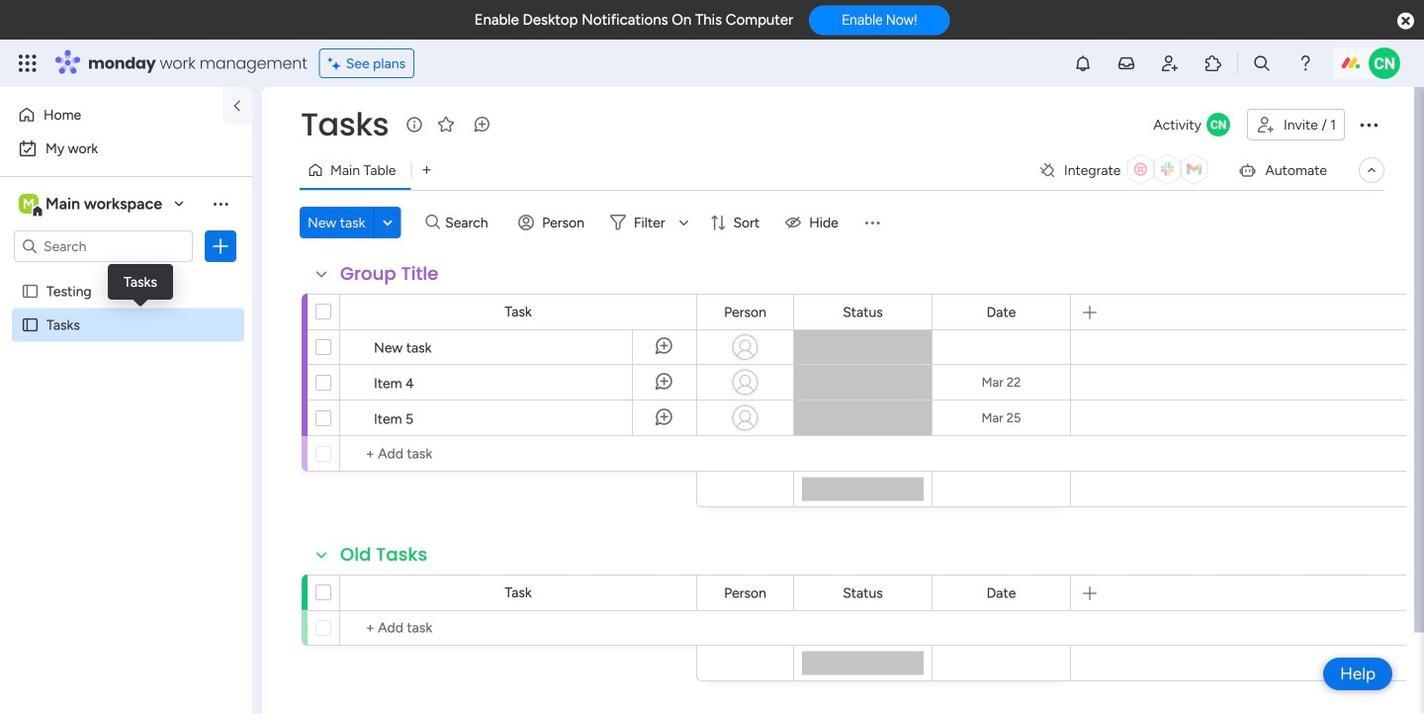 Task type: describe. For each thing, give the bounding box(es) containing it.
see plans image
[[328, 52, 346, 74]]

monday marketplace image
[[1204, 53, 1224, 73]]

select product image
[[18, 53, 38, 73]]

invite members image
[[1160, 53, 1180, 73]]

help image
[[1296, 53, 1316, 73]]

dapulse close image
[[1398, 11, 1415, 32]]

workspace selection element
[[19, 192, 165, 218]]

Search field
[[440, 209, 500, 236]]

add view image
[[423, 163, 431, 177]]

Search in workspace field
[[42, 235, 165, 258]]

show board description image
[[403, 115, 426, 135]]

add to favorites image
[[436, 114, 456, 134]]

workspace options image
[[211, 194, 230, 213]]

collapse board header image
[[1364, 162, 1380, 178]]



Task type: vqa. For each thing, say whether or not it's contained in the screenshot.
COLUMN HEADER
no



Task type: locate. For each thing, give the bounding box(es) containing it.
public board image
[[21, 282, 40, 301]]

public board image
[[21, 316, 40, 334]]

v2 search image
[[426, 211, 440, 234]]

1 vertical spatial options image
[[211, 236, 230, 256]]

search everything image
[[1252, 53, 1272, 73]]

1 vertical spatial option
[[12, 133, 240, 164]]

1 horizontal spatial options image
[[1357, 113, 1381, 137]]

options image
[[1357, 113, 1381, 137], [211, 236, 230, 256]]

options image down workspace options image
[[211, 236, 230, 256]]

options image up the 'collapse board header' image
[[1357, 113, 1381, 137]]

0 vertical spatial option
[[12, 99, 211, 131]]

None field
[[296, 104, 394, 145], [335, 261, 444, 287], [719, 301, 771, 323], [838, 301, 888, 323], [982, 301, 1021, 323], [335, 542, 432, 568], [719, 582, 771, 604], [838, 582, 888, 604], [982, 582, 1021, 604], [296, 104, 394, 145], [335, 261, 444, 287], [719, 301, 771, 323], [838, 301, 888, 323], [982, 301, 1021, 323], [335, 542, 432, 568], [719, 582, 771, 604], [838, 582, 888, 604], [982, 582, 1021, 604]]

list box
[[0, 271, 252, 609]]

board activity image
[[1207, 113, 1230, 137]]

start a board discussion image
[[472, 115, 492, 135]]

option
[[12, 99, 211, 131], [12, 133, 240, 164], [0, 274, 252, 277]]

+ Add task text field
[[350, 616, 687, 640]]

2 vertical spatial option
[[0, 274, 252, 277]]

0 vertical spatial options image
[[1357, 113, 1381, 137]]

update feed image
[[1117, 53, 1137, 73]]

0 horizontal spatial options image
[[211, 236, 230, 256]]

menu image
[[862, 213, 882, 232]]

arrow down image
[[672, 211, 696, 234]]

+ Add task text field
[[350, 442, 687, 466]]

notifications image
[[1073, 53, 1093, 73]]

angle down image
[[383, 215, 392, 230]]

cool name image
[[1369, 47, 1401, 79]]

workspace image
[[19, 193, 39, 215]]



